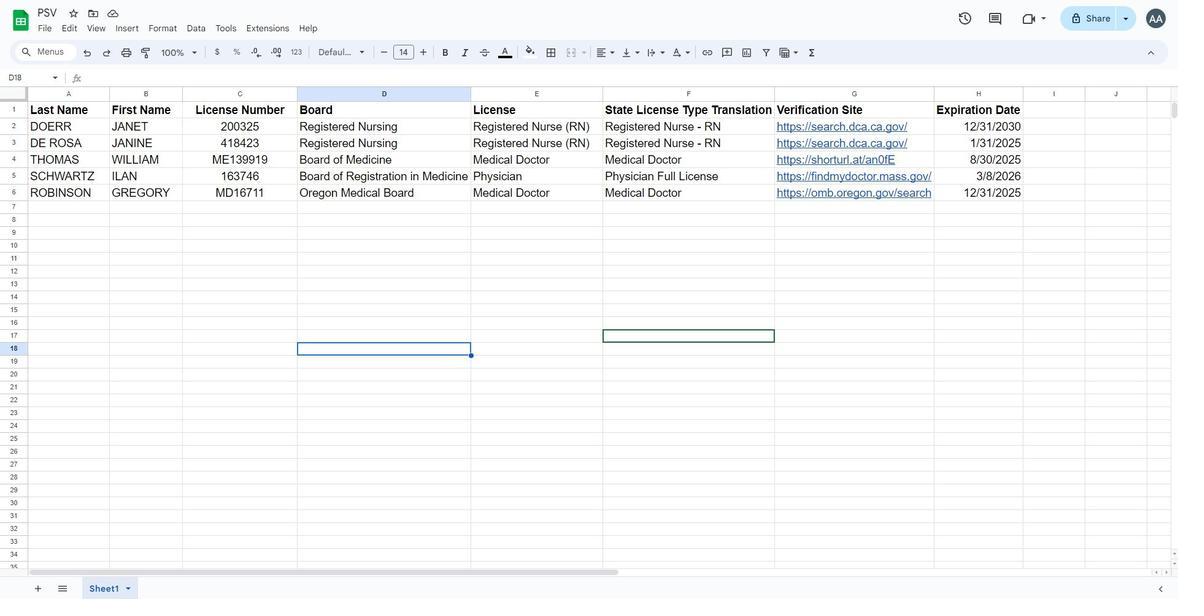 Task type: locate. For each thing, give the bounding box(es) containing it.
show all comments image
[[988, 11, 1003, 26]]

borders image
[[544, 44, 558, 61]]

2 toolbar from the left
[[78, 578, 148, 600]]

paint format image
[[140, 47, 152, 59]]

increase font size (ctrl+shift+period) image
[[417, 46, 429, 58]]

application
[[0, 0, 1179, 600]]

document status: saved to drive. image
[[107, 7, 119, 20]]

increase decimal places image
[[270, 47, 282, 59]]

None text field
[[87, 71, 1179, 87]]

create a filter image
[[761, 47, 773, 59]]

0 horizontal spatial toolbar
[[25, 578, 77, 600]]

add sheet image
[[32, 583, 43, 594]]

none text field inside "name box (ctrl + j)" element
[[5, 72, 50, 83]]

last edit was seconds ago image
[[958, 11, 973, 26]]

quick sharing actions image
[[1124, 18, 1129, 37]]

hide the menus (ctrl+shift+f) image
[[1145, 47, 1158, 59]]

insert comment (ctrl+alt+m) image
[[721, 47, 734, 59]]

share. private to only me. image
[[1071, 13, 1082, 24]]

7 menu item from the left
[[211, 21, 242, 36]]

menu bar inside menu bar banner
[[33, 16, 323, 36]]

8 menu item from the left
[[242, 21, 294, 36]]

star image
[[68, 7, 80, 20]]

1 horizontal spatial toolbar
[[78, 578, 148, 600]]

none text field inside menu bar banner
[[87, 71, 1179, 87]]

functions image
[[805, 44, 819, 61]]

menu bar banner
[[0, 0, 1179, 600]]

menu item
[[33, 21, 57, 36], [57, 21, 82, 36], [82, 21, 111, 36], [111, 21, 144, 36], [144, 21, 182, 36], [182, 21, 211, 36], [211, 21, 242, 36], [242, 21, 294, 36], [294, 21, 323, 36]]

3 menu item from the left
[[82, 21, 111, 36]]

Rename text field
[[33, 5, 64, 20]]

None text field
[[5, 72, 50, 83]]

toolbar
[[25, 578, 77, 600], [78, 578, 148, 600], [151, 578, 153, 600]]

2 horizontal spatial toolbar
[[151, 578, 153, 600]]

menu bar
[[33, 16, 323, 36]]



Task type: describe. For each thing, give the bounding box(es) containing it.
main toolbar
[[76, 43, 823, 63]]

print (ctrl+p) image
[[120, 47, 133, 59]]

3 toolbar from the left
[[151, 578, 153, 600]]

sheets home image
[[10, 9, 32, 31]]

all sheets image
[[52, 579, 72, 598]]

bold (ctrl+b) image
[[440, 47, 452, 59]]

Font size text field
[[394, 45, 414, 60]]

undo (ctrl+z) image
[[81, 47, 93, 59]]

1 menu item from the left
[[33, 21, 57, 36]]

decrease font size (ctrl+shift+comma) image
[[378, 46, 390, 58]]

5 menu item from the left
[[144, 21, 182, 36]]

font list. default (arial) selected. option
[[319, 44, 352, 61]]

Star checkbox
[[65, 5, 82, 22]]

Menus field
[[15, 44, 77, 61]]

text color image
[[498, 44, 512, 58]]

decrease decimal places image
[[250, 47, 263, 59]]

name box (ctrl + j) element
[[4, 71, 61, 85]]

strikethrough (alt+shift+5) image
[[479, 47, 491, 59]]

insert chart image
[[741, 47, 753, 59]]

merge cells image
[[565, 47, 578, 59]]

Zoom field
[[157, 44, 203, 62]]

9 menu item from the left
[[294, 21, 323, 36]]

4 menu item from the left
[[111, 21, 144, 36]]

insert link (ctrl+k) image
[[702, 47, 714, 59]]

1 toolbar from the left
[[25, 578, 77, 600]]

Zoom text field
[[158, 44, 188, 61]]

2 menu item from the left
[[57, 21, 82, 36]]

redo (ctrl+y) image
[[101, 47, 113, 59]]

6 menu item from the left
[[182, 21, 211, 36]]

select merge type image
[[579, 44, 587, 48]]

Font size field
[[393, 45, 419, 60]]

fill color image
[[523, 44, 537, 58]]

italic (ctrl+i) image
[[459, 47, 471, 59]]



Task type: vqa. For each thing, say whether or not it's contained in the screenshot.
Insert chart Icon
yes



